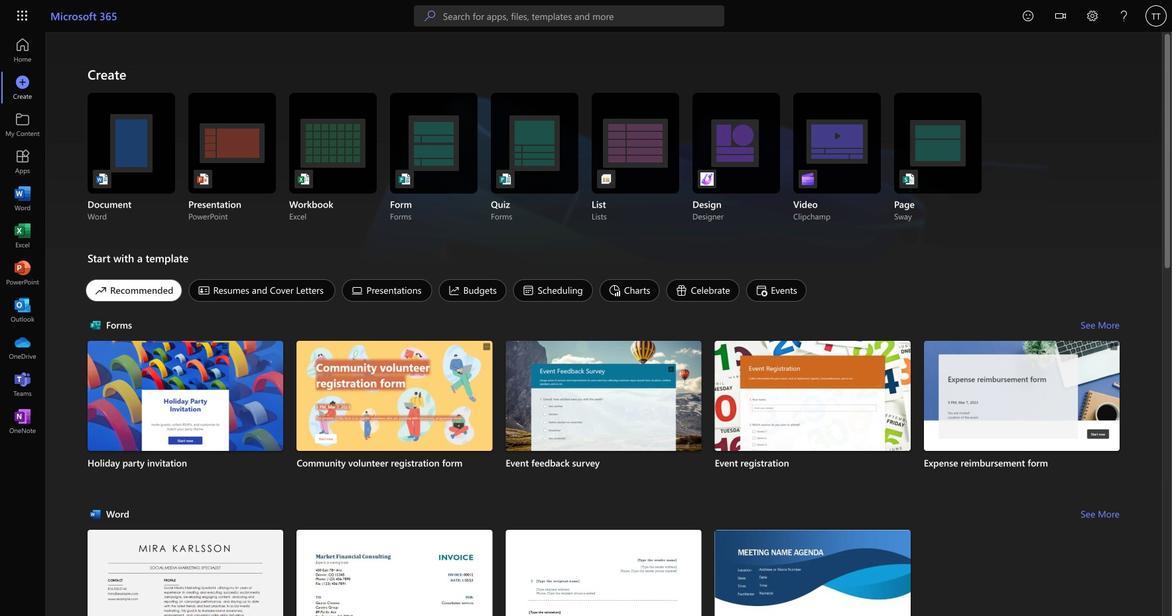 Task type: vqa. For each thing, say whether or not it's contained in the screenshot.
navigation
yes



Task type: locate. For each thing, give the bounding box(es) containing it.
3 tab from the left
[[339, 279, 436, 302]]

sway page image
[[902, 173, 916, 186]]

forms survey image
[[398, 173, 411, 186]]

outlook image
[[16, 304, 29, 317]]

designer design image
[[701, 173, 714, 186], [701, 173, 714, 186]]

event feedback survey list item
[[506, 341, 702, 493]]

banner
[[0, 0, 1172, 34]]

5 tab from the left
[[510, 279, 596, 302]]

tab list
[[82, 276, 1120, 305]]

community volunteer registration form image
[[297, 341, 493, 453]]

word image
[[16, 192, 29, 206]]

event registration list item
[[715, 341, 911, 493]]

event feedback survey image
[[506, 341, 702, 453]]

tab
[[82, 279, 185, 302], [185, 279, 339, 302], [339, 279, 436, 302], [436, 279, 510, 302], [510, 279, 596, 302], [596, 279, 663, 302], [663, 279, 743, 302], [743, 279, 810, 302]]

blue curve meeting agenda image
[[715, 530, 911, 616]]

budgets element
[[439, 279, 507, 302]]

0 vertical spatial list
[[88, 341, 1120, 498]]

expense reimbursement form list item
[[924, 341, 1120, 493]]

6 tab from the left
[[596, 279, 663, 302]]

holiday party invitation list item
[[88, 341, 283, 493]]

teams image
[[16, 378, 29, 391]]

apps image
[[16, 155, 29, 169]]

lists list image
[[600, 173, 613, 186]]

None search field
[[414, 5, 724, 27]]

1 vertical spatial list
[[88, 530, 1120, 616]]

holiday party invitation image
[[88, 341, 283, 453]]

resumes and cover letters element
[[189, 279, 335, 302]]

list
[[88, 341, 1120, 498], [88, 530, 1120, 616]]

letter (origin theme) image
[[506, 530, 702, 616]]

application
[[0, 32, 1172, 616]]

expense reimbursement form link element
[[924, 457, 1120, 470]]

1 tab from the left
[[82, 279, 185, 302]]

navigation
[[0, 32, 45, 441]]

1 list from the top
[[88, 341, 1120, 498]]

community volunteer registration form list item
[[297, 341, 493, 493]]

excel image
[[16, 230, 29, 243]]

charts element
[[600, 279, 660, 302]]

home image
[[16, 44, 29, 57]]

presentations element
[[342, 279, 432, 302]]

2 list from the top
[[88, 530, 1120, 616]]



Task type: describe. For each thing, give the bounding box(es) containing it.
excel workbook image
[[297, 173, 311, 186]]

celebrate element
[[667, 279, 740, 302]]

2 tab from the left
[[185, 279, 339, 302]]

event registration link element
[[715, 457, 911, 470]]

Search box. Suggestions appear as you type. search field
[[443, 5, 724, 27]]

events element
[[747, 279, 807, 302]]

4 tab from the left
[[436, 279, 510, 302]]

my content image
[[16, 118, 29, 131]]

onedrive image
[[16, 341, 29, 354]]

new quiz image
[[499, 173, 512, 186]]

event registration image
[[715, 341, 911, 453]]

onenote image
[[16, 415, 29, 429]]

7 tab from the left
[[663, 279, 743, 302]]

clipchamp video image
[[802, 173, 815, 186]]

word document image
[[96, 173, 109, 186]]

8 tab from the left
[[743, 279, 810, 302]]

services invoice with hours and rate image
[[297, 530, 493, 616]]

expense reimbursement form image
[[924, 341, 1120, 453]]

powerpoint image
[[16, 267, 29, 280]]

tt image
[[1146, 5, 1167, 27]]

powerpoint presentation image
[[196, 173, 210, 186]]

holiday party invitation link element
[[88, 457, 283, 470]]

create image
[[16, 81, 29, 94]]

community volunteer registration form link element
[[297, 457, 493, 470]]

recommended element
[[86, 279, 182, 302]]

scheduling element
[[513, 279, 593, 302]]

event feedback survey link element
[[506, 457, 702, 470]]

social media marketing resume image
[[88, 530, 283, 616]]



